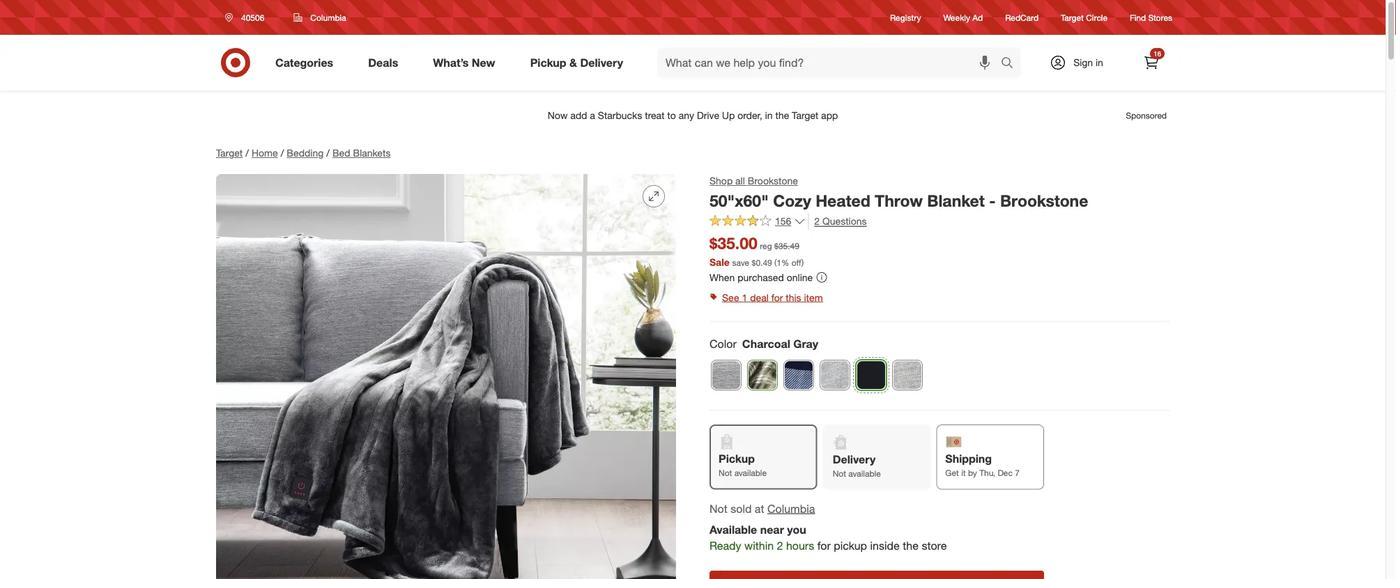 Task type: locate. For each thing, give the bounding box(es) containing it.
2 horizontal spatial /
[[326, 147, 330, 159]]

156
[[775, 216, 791, 228]]

not left sold
[[710, 502, 728, 516]]

not inside pickup not available
[[719, 469, 732, 479]]

1 horizontal spatial for
[[817, 540, 831, 553]]

columbia
[[310, 12, 346, 23], [767, 502, 815, 516]]

categories link
[[264, 47, 351, 78]]

what's new link
[[421, 47, 513, 78]]

0.49
[[756, 258, 772, 268]]

charcoal
[[742, 337, 790, 351]]

throw
[[875, 191, 923, 211]]

0 horizontal spatial /
[[246, 147, 249, 159]]

weekly ad
[[944, 12, 983, 23]]

2 inside available near you ready within 2 hours for pickup inside the store
[[777, 540, 783, 553]]

1 horizontal spatial delivery
[[833, 453, 876, 467]]

0 vertical spatial target
[[1061, 12, 1084, 23]]

item
[[804, 292, 823, 304]]

search button
[[995, 47, 1028, 81]]

0 horizontal spatial target
[[216, 147, 243, 159]]

bed
[[332, 147, 350, 159]]

$
[[752, 258, 756, 268]]

pickup & delivery
[[530, 56, 623, 69]]

advertisement region
[[205, 99, 1181, 132]]

1 horizontal spatial columbia
[[767, 502, 815, 516]]

1 horizontal spatial target
[[1061, 12, 1084, 23]]

pickup inside pickup not available
[[719, 453, 755, 466]]

1 horizontal spatial available
[[849, 469, 881, 480]]

0 horizontal spatial delivery
[[580, 56, 623, 69]]

not inside delivery not available
[[833, 469, 846, 480]]

off
[[792, 258, 802, 268]]

50"x60"
[[710, 191, 769, 211]]

sign in
[[1074, 56, 1103, 69]]

blanket
[[927, 191, 985, 211]]

1 vertical spatial for
[[817, 540, 831, 553]]

1 horizontal spatial brookstone
[[1000, 191, 1088, 211]]

0 vertical spatial delivery
[[580, 56, 623, 69]]

not up sold
[[719, 469, 732, 479]]

not sold at columbia
[[710, 502, 815, 516]]

shipping get it by thu, dec 7
[[945, 453, 1020, 479]]

)
[[802, 258, 804, 268]]

156 link
[[710, 214, 805, 231]]

1 vertical spatial target
[[216, 147, 243, 159]]

2 questions link
[[808, 214, 867, 230]]

new
[[472, 56, 495, 69]]

delivery inside pickup & delivery link
[[580, 56, 623, 69]]

target link
[[216, 147, 243, 159]]

/ right home 'link'
[[281, 147, 284, 159]]

0 vertical spatial for
[[771, 292, 783, 304]]

0 horizontal spatial columbia
[[310, 12, 346, 23]]

/
[[246, 147, 249, 159], [281, 147, 284, 159], [326, 147, 330, 159]]

2
[[814, 216, 820, 228], [777, 540, 783, 553]]

for left this
[[771, 292, 783, 304]]

0 horizontal spatial brookstone
[[748, 175, 798, 187]]

/ left home
[[246, 147, 249, 159]]

target
[[1061, 12, 1084, 23], [216, 147, 243, 159]]

2 down near
[[777, 540, 783, 553]]

weekly
[[944, 12, 970, 23]]

redcard link
[[1005, 11, 1039, 23]]

circle
[[1086, 12, 1108, 23]]

1
[[777, 258, 781, 268], [742, 292, 747, 304]]

1 vertical spatial delivery
[[833, 453, 876, 467]]

available inside pickup not available
[[734, 469, 767, 479]]

1 horizontal spatial 1
[[777, 258, 781, 268]]

target for target circle
[[1061, 12, 1084, 23]]

find stores link
[[1130, 11, 1173, 23]]

get
[[945, 469, 959, 479]]

0 horizontal spatial available
[[734, 469, 767, 479]]

available inside delivery not available
[[849, 469, 881, 480]]

pickup left &
[[530, 56, 566, 69]]

available for pickup
[[734, 469, 767, 479]]

brookstone up cozy
[[748, 175, 798, 187]]

1 vertical spatial columbia
[[767, 502, 815, 516]]

$35.00 reg $35.49 sale save $ 0.49 ( 1 % off )
[[710, 234, 804, 268]]

columbia up you
[[767, 502, 815, 516]]

shop
[[710, 175, 733, 187]]

target / home / bedding / bed blankets
[[216, 147, 391, 159]]

see 1 deal for this item link
[[710, 288, 1170, 308]]

bedding link
[[287, 147, 324, 159]]

0 horizontal spatial pickup
[[530, 56, 566, 69]]

deals link
[[356, 47, 416, 78]]

0 vertical spatial 1
[[777, 258, 781, 268]]

0 horizontal spatial for
[[771, 292, 783, 304]]

pickup up sold
[[719, 453, 755, 466]]

3 / from the left
[[326, 147, 330, 159]]

2 left questions
[[814, 216, 820, 228]]

stores
[[1148, 12, 1173, 23]]

columbia button
[[767, 501, 815, 517]]

1 inside $35.00 reg $35.49 sale save $ 0.49 ( 1 % off )
[[777, 258, 781, 268]]

all
[[736, 175, 745, 187]]

1 right 0.49
[[777, 258, 781, 268]]

1 horizontal spatial /
[[281, 147, 284, 159]]

store
[[922, 540, 947, 553]]

0 vertical spatial columbia
[[310, 12, 346, 23]]

target left home 'link'
[[216, 147, 243, 159]]

for
[[771, 292, 783, 304], [817, 540, 831, 553]]

1 right the see
[[742, 292, 747, 304]]

1 vertical spatial 2
[[777, 540, 783, 553]]

navy buffalo plaid image
[[784, 361, 814, 390]]

not up available near you ready within 2 hours for pickup inside the store
[[833, 469, 846, 480]]

0 vertical spatial pickup
[[530, 56, 566, 69]]

1 vertical spatial pickup
[[719, 453, 755, 466]]

heated
[[816, 191, 870, 211]]

0 horizontal spatial 2
[[777, 540, 783, 553]]

target left circle
[[1061, 12, 1084, 23]]

available near you ready within 2 hours for pickup inside the store
[[710, 524, 947, 553]]

target circle
[[1061, 12, 1108, 23]]

%
[[781, 258, 789, 268]]

1 horizontal spatial 2
[[814, 216, 820, 228]]

0 horizontal spatial 1
[[742, 292, 747, 304]]

oatmeal plaid image
[[820, 361, 850, 390]]

16 link
[[1136, 47, 1167, 78]]

pickup for &
[[530, 56, 566, 69]]

deal
[[750, 292, 769, 304]]

1 horizontal spatial pickup
[[719, 453, 755, 466]]

brookstone right the -
[[1000, 191, 1088, 211]]

sign
[[1074, 56, 1093, 69]]

charcoal gray image
[[857, 361, 886, 390]]

find
[[1130, 12, 1146, 23]]

available
[[734, 469, 767, 479], [849, 469, 881, 480]]

delivery
[[580, 56, 623, 69], [833, 453, 876, 467]]

0 vertical spatial 2
[[814, 216, 820, 228]]

columbia up categories link
[[310, 12, 346, 23]]

/ left bed
[[326, 147, 330, 159]]

for right the hours
[[817, 540, 831, 553]]

green plaid image
[[748, 361, 777, 390]]

thu,
[[980, 469, 995, 479]]



Task type: vqa. For each thing, say whether or not it's contained in the screenshot.


Task type: describe. For each thing, give the bounding box(es) containing it.
target circle link
[[1061, 11, 1108, 23]]

in
[[1096, 56, 1103, 69]]

2 questions
[[814, 216, 867, 228]]

2 / from the left
[[281, 147, 284, 159]]

at
[[755, 502, 764, 516]]

7
[[1015, 469, 1020, 479]]

purchased
[[738, 271, 784, 284]]

available for delivery
[[849, 469, 881, 480]]

shop all brookstone 50"x60" cozy heated throw blanket - brookstone
[[710, 175, 1088, 211]]

target for target / home / bedding / bed blankets
[[216, 147, 243, 159]]

inside
[[870, 540, 900, 553]]

1 vertical spatial 1
[[742, 292, 747, 304]]

16
[[1154, 49, 1161, 58]]

sign in link
[[1038, 47, 1125, 78]]

home link
[[252, 147, 278, 159]]

see 1 deal for this item
[[722, 292, 823, 304]]

reg
[[760, 241, 772, 252]]

(
[[775, 258, 777, 268]]

hours
[[786, 540, 814, 553]]

1 / from the left
[[246, 147, 249, 159]]

delivery inside delivery not available
[[833, 453, 876, 467]]

deep brown image
[[712, 361, 741, 390]]

40506 button
[[216, 5, 279, 30]]

deals
[[368, 56, 398, 69]]

pickup
[[834, 540, 867, 553]]

1 vertical spatial brookstone
[[1000, 191, 1088, 211]]

blankets
[[353, 147, 391, 159]]

weekly ad link
[[944, 11, 983, 23]]

shipping
[[945, 453, 992, 466]]

bedding
[[287, 147, 324, 159]]

near
[[760, 524, 784, 538]]

search
[[995, 57, 1028, 71]]

registry
[[890, 12, 921, 23]]

sold
[[731, 502, 752, 516]]

gray
[[794, 337, 818, 351]]

dec
[[998, 469, 1013, 479]]

what's new
[[433, 56, 495, 69]]

-
[[989, 191, 996, 211]]

$35.49
[[774, 241, 800, 252]]

0 vertical spatial brookstone
[[748, 175, 798, 187]]

what's
[[433, 56, 469, 69]]

&
[[570, 56, 577, 69]]

not for pickup
[[719, 469, 732, 479]]

this
[[786, 292, 801, 304]]

available
[[710, 524, 757, 538]]

delivery not available
[[833, 453, 881, 480]]

columbia inside columbia dropdown button
[[310, 12, 346, 23]]

save
[[732, 258, 749, 268]]

color
[[710, 337, 737, 351]]

bed blankets link
[[332, 147, 391, 159]]

sale
[[710, 256, 730, 268]]

by
[[968, 469, 977, 479]]

not for delivery
[[833, 469, 846, 480]]

within
[[745, 540, 774, 553]]

columbia button
[[285, 5, 355, 30]]

registry link
[[890, 11, 921, 23]]

pickup for not
[[719, 453, 755, 466]]

home
[[252, 147, 278, 159]]

pickup not available
[[719, 453, 767, 479]]

you
[[787, 524, 806, 538]]

What can we help you find? suggestions appear below search field
[[657, 47, 1005, 78]]

color charcoal gray
[[710, 337, 818, 351]]

ready
[[710, 540, 741, 553]]

50"x60" cozy heated throw blanket - brookstone, 1 of 10 image
[[216, 174, 676, 580]]

$35.00
[[710, 234, 758, 253]]

camel window pane image
[[893, 361, 922, 390]]

cozy
[[773, 191, 811, 211]]

when
[[710, 271, 735, 284]]

ad
[[973, 12, 983, 23]]

find stores
[[1130, 12, 1173, 23]]

see
[[722, 292, 739, 304]]

for inside available near you ready within 2 hours for pickup inside the store
[[817, 540, 831, 553]]

categories
[[275, 56, 333, 69]]

when purchased online
[[710, 271, 813, 284]]

the
[[903, 540, 919, 553]]

questions
[[823, 216, 867, 228]]

it
[[961, 469, 966, 479]]

online
[[787, 271, 813, 284]]

40506
[[241, 12, 264, 23]]

redcard
[[1005, 12, 1039, 23]]



